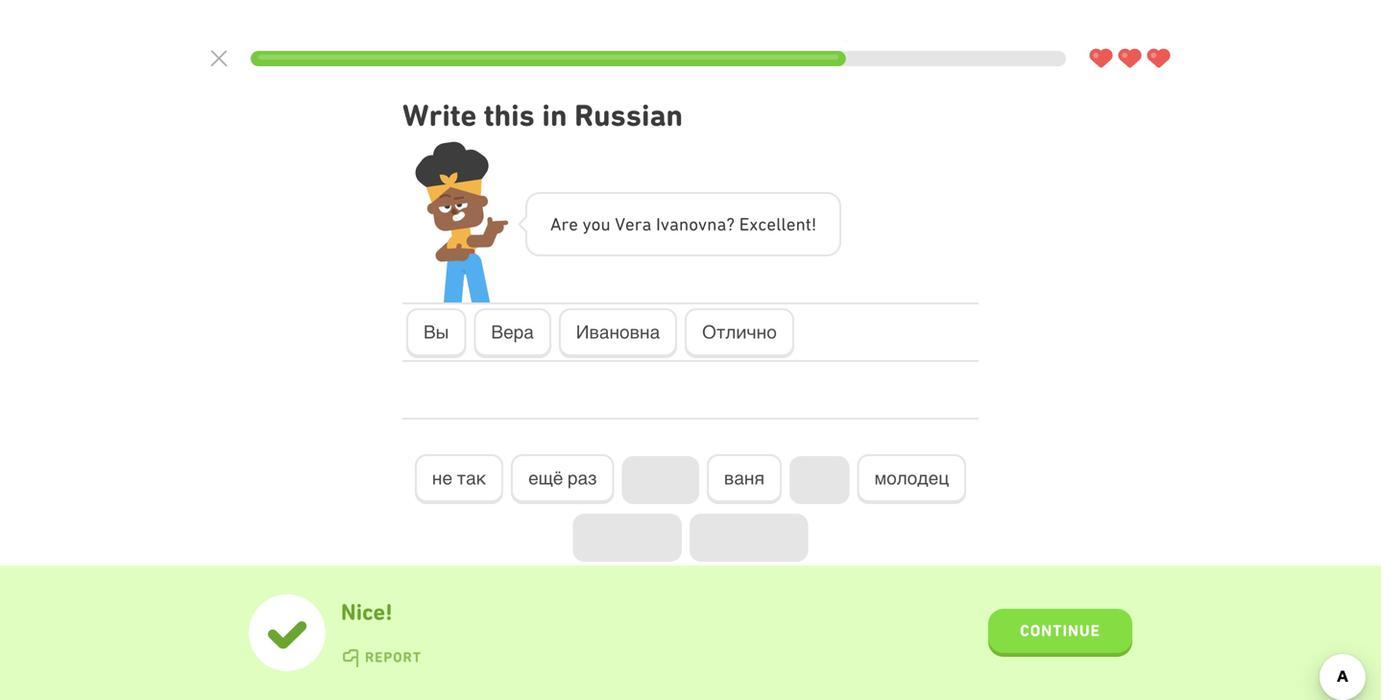 Task type: vqa. For each thing, say whether or not it's contained in the screenshot.
top Je
no



Task type: describe. For each thing, give the bounding box(es) containing it.
a r e
[[550, 214, 578, 234]]

1 r from the left
[[561, 214, 569, 234]]

2 r from the left
[[635, 214, 642, 234]]

так
[[457, 468, 486, 488]]

1 v from the left
[[661, 214, 669, 234]]

вы
[[424, 322, 449, 342]]

3 n from the left
[[796, 214, 806, 234]]

i
[[656, 214, 661, 234]]

1 l from the left
[[776, 214, 781, 234]]

1 o from the left
[[591, 214, 601, 234]]

вы button
[[406, 308, 466, 358]]

this
[[484, 97, 535, 133]]

вера
[[491, 322, 534, 342]]

a
[[550, 214, 561, 234]]

v
[[615, 214, 625, 234]]

continue button
[[988, 609, 1132, 657]]

3 a from the left
[[717, 214, 726, 234]]

не так button
[[415, 454, 503, 504]]

russian
[[574, 97, 683, 133]]

y o u v e r a i v a n o v n a ?
[[583, 214, 735, 234]]

continue
[[1020, 621, 1101, 640]]

ваня button
[[707, 454, 782, 504]]

?
[[726, 214, 735, 234]]

ваня
[[724, 468, 765, 488]]

2 a from the left
[[669, 214, 679, 234]]

y
[[583, 214, 591, 234]]



Task type: locate. For each thing, give the bounding box(es) containing it.
e right x
[[767, 214, 776, 234]]

a left i on the top
[[642, 214, 652, 234]]

1 n from the left
[[679, 214, 689, 234]]

1 horizontal spatial a
[[669, 214, 679, 234]]

n left !
[[796, 214, 806, 234]]

v right v
[[661, 214, 669, 234]]

1 horizontal spatial n
[[707, 214, 717, 234]]

v
[[661, 214, 669, 234], [698, 214, 707, 234]]

e right u
[[625, 214, 635, 234]]

отлично button
[[685, 308, 794, 358]]

ещё раз
[[528, 468, 597, 488]]

2 horizontal spatial n
[[796, 214, 806, 234]]

o left v
[[591, 214, 601, 234]]

v left ?
[[698, 214, 707, 234]]

0 horizontal spatial v
[[661, 214, 669, 234]]

r right v
[[635, 214, 642, 234]]

0 horizontal spatial r
[[561, 214, 569, 234]]

раз
[[568, 468, 597, 488]]

1 horizontal spatial r
[[635, 214, 642, 234]]

x
[[749, 214, 758, 234]]

1 horizontal spatial v
[[698, 214, 707, 234]]

r
[[561, 214, 569, 234], [635, 214, 642, 234]]

t
[[806, 214, 811, 234]]

e
[[569, 214, 578, 234], [625, 214, 635, 234], [767, 214, 776, 234], [786, 214, 796, 234]]

2 l from the left
[[781, 214, 786, 234]]

0 horizontal spatial n
[[679, 214, 689, 234]]

c
[[758, 214, 767, 234]]

0 horizontal spatial a
[[642, 214, 652, 234]]

n right i on the top
[[679, 214, 689, 234]]

write
[[402, 97, 477, 133]]

report
[[365, 649, 422, 666]]

не так
[[432, 468, 486, 488]]

ещё
[[528, 468, 563, 488]]

n
[[679, 214, 689, 234], [707, 214, 717, 234], [796, 214, 806, 234]]

2 e from the left
[[625, 214, 635, 234]]

2 o from the left
[[689, 214, 698, 234]]

nice!
[[341, 599, 393, 626]]

отлично
[[702, 322, 777, 342]]

report button
[[341, 649, 422, 668]]

ивановна
[[576, 322, 660, 342]]

не
[[432, 468, 452, 488]]

u
[[601, 214, 611, 234]]

e left t
[[786, 214, 796, 234]]

o right i on the top
[[689, 214, 698, 234]]

progress bar
[[251, 51, 1066, 66]]

3 e from the left
[[767, 214, 776, 234]]

2 n from the left
[[707, 214, 717, 234]]

1 e from the left
[[569, 214, 578, 234]]

l
[[776, 214, 781, 234], [781, 214, 786, 234]]

1 horizontal spatial o
[[689, 214, 698, 234]]

r left "y"
[[561, 214, 569, 234]]

a left "e"
[[717, 214, 726, 234]]

n left ?
[[707, 214, 717, 234]]

молодец button
[[857, 454, 966, 504]]

e left "y"
[[569, 214, 578, 234]]

вера button
[[474, 308, 551, 358]]

2 horizontal spatial a
[[717, 214, 726, 234]]

ещё раз button
[[511, 454, 614, 504]]

a right i on the top
[[669, 214, 679, 234]]

2 v from the left
[[698, 214, 707, 234]]

o
[[591, 214, 601, 234], [689, 214, 698, 234]]

ивановна button
[[559, 308, 677, 358]]

write this in russian
[[402, 97, 683, 133]]

1 a from the left
[[642, 214, 652, 234]]

0 horizontal spatial o
[[591, 214, 601, 234]]

молодец
[[874, 468, 949, 488]]

a
[[642, 214, 652, 234], [669, 214, 679, 234], [717, 214, 726, 234]]

!
[[811, 214, 817, 234]]

4 e from the left
[[786, 214, 796, 234]]

e x c e l l e n t !
[[739, 214, 817, 234]]

in
[[542, 97, 567, 133]]

e
[[739, 214, 749, 234]]



